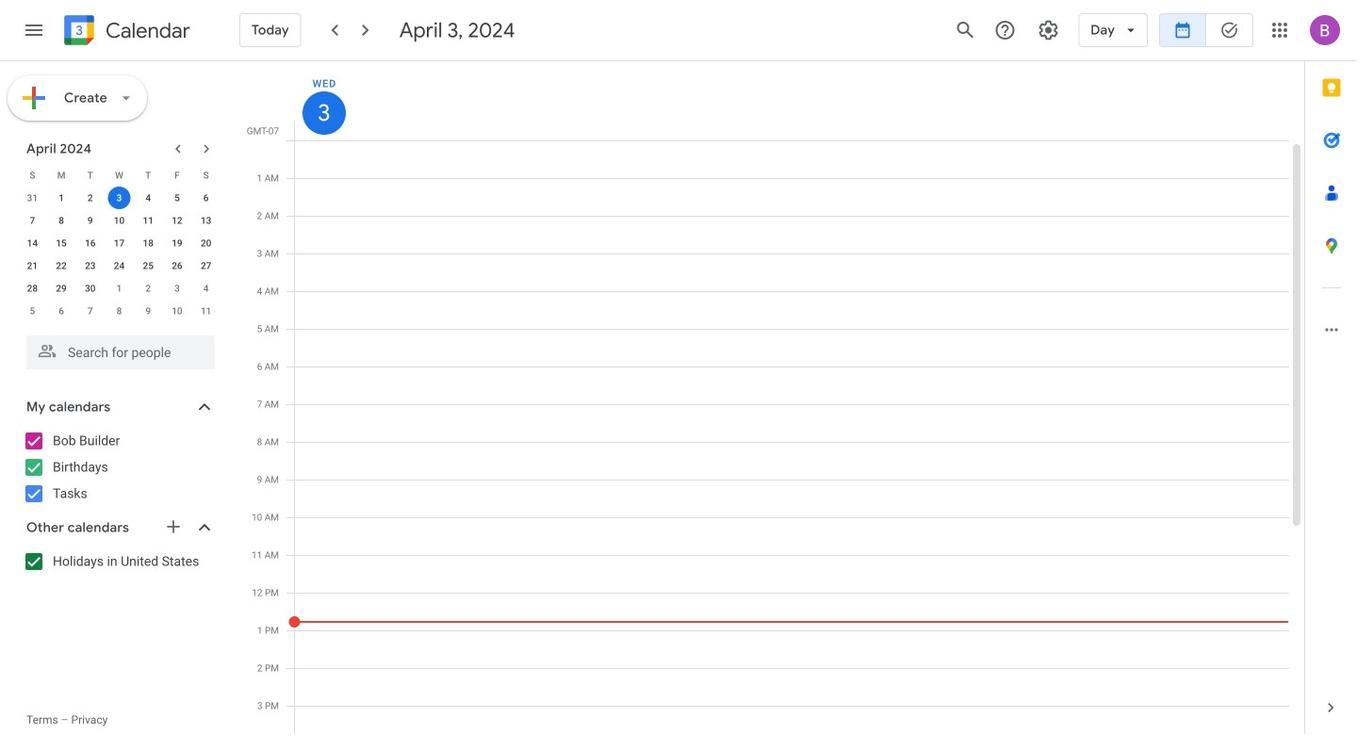 Task type: vqa. For each thing, say whether or not it's contained in the screenshot.
3, today element
yes



Task type: locate. For each thing, give the bounding box(es) containing it.
2 element
[[79, 187, 102, 209]]

may 5 element
[[21, 300, 44, 322]]

may 11 element
[[195, 300, 217, 322]]

may 3 element
[[166, 277, 188, 300]]

may 8 element
[[108, 300, 131, 322]]

march 31 element
[[21, 187, 44, 209]]

15 element
[[50, 232, 73, 254]]

20 element
[[195, 232, 217, 254]]

12 element
[[166, 209, 188, 232]]

Search for people text field
[[38, 336, 204, 369]]

6 element
[[195, 187, 217, 209]]

22 element
[[50, 254, 73, 277]]

column header
[[294, 61, 1289, 140]]

my calendars list
[[4, 426, 234, 509]]

add other calendars image
[[164, 517, 183, 536]]

cell
[[289, 140, 1289, 734], [105, 187, 134, 209]]

11 element
[[137, 209, 159, 232]]

heading inside calendar element
[[102, 19, 190, 42]]

grid
[[241, 61, 1305, 734]]

tab list
[[1305, 61, 1357, 681]]

row group
[[18, 187, 221, 322]]

18 element
[[137, 232, 159, 254]]

16 element
[[79, 232, 102, 254]]

28 element
[[21, 277, 44, 300]]

0 horizontal spatial cell
[[105, 187, 134, 209]]

24 element
[[108, 254, 131, 277]]

row
[[287, 140, 1289, 734], [18, 164, 221, 187], [18, 187, 221, 209], [18, 209, 221, 232], [18, 232, 221, 254], [18, 254, 221, 277], [18, 277, 221, 300], [18, 300, 221, 322]]

19 element
[[166, 232, 188, 254]]

29 element
[[50, 277, 73, 300]]

4 element
[[137, 187, 159, 209]]

heading
[[102, 19, 190, 42]]

may 4 element
[[195, 277, 217, 300]]

21 element
[[21, 254, 44, 277]]

None search field
[[0, 328, 234, 369]]

may 2 element
[[137, 277, 159, 300]]

27 element
[[195, 254, 217, 277]]



Task type: describe. For each thing, give the bounding box(es) containing it.
may 6 element
[[50, 300, 73, 322]]

may 10 element
[[166, 300, 188, 322]]

30 element
[[79, 277, 102, 300]]

25 element
[[137, 254, 159, 277]]

april 2024 grid
[[18, 164, 221, 322]]

23 element
[[79, 254, 102, 277]]

7 element
[[21, 209, 44, 232]]

wednesday, april 3, today element
[[303, 91, 346, 135]]

8 element
[[50, 209, 73, 232]]

26 element
[[166, 254, 188, 277]]

may 7 element
[[79, 300, 102, 322]]

settings menu image
[[1037, 19, 1060, 41]]

17 element
[[108, 232, 131, 254]]

3, today element
[[108, 187, 131, 209]]

cell inside april 2024 grid
[[105, 187, 134, 209]]

13 element
[[195, 209, 217, 232]]

10 element
[[108, 209, 131, 232]]

9 element
[[79, 209, 102, 232]]

5 element
[[166, 187, 188, 209]]

main drawer image
[[23, 19, 45, 41]]

may 9 element
[[137, 300, 159, 322]]

1 horizontal spatial cell
[[289, 140, 1289, 734]]

1 element
[[50, 187, 73, 209]]

calendar element
[[60, 11, 190, 53]]

may 1 element
[[108, 277, 131, 300]]

14 element
[[21, 232, 44, 254]]



